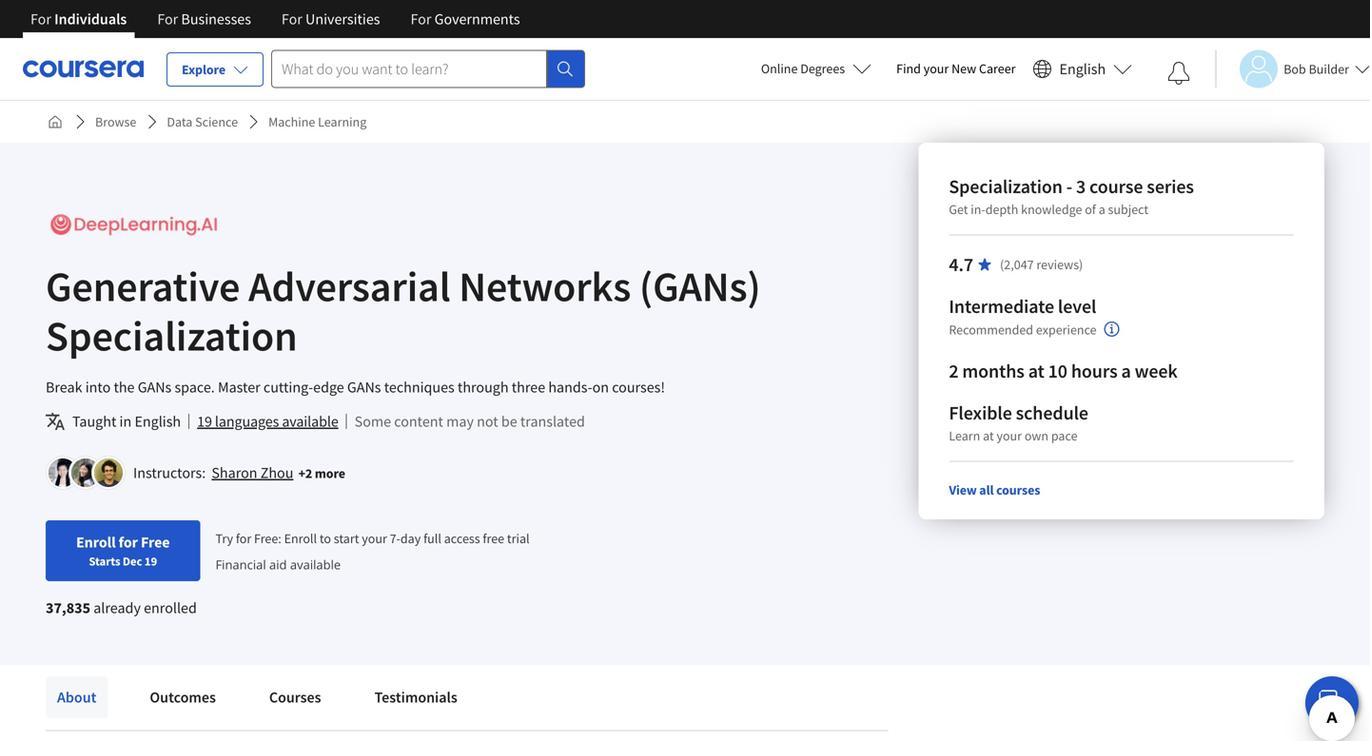 Task type: locate. For each thing, give the bounding box(es) containing it.
your
[[924, 60, 949, 77], [997, 427, 1022, 444], [362, 530, 387, 547]]

english inside english button
[[1060, 59, 1106, 79]]

universities
[[306, 10, 380, 29]]

for inside enroll for free starts dec 19
[[119, 533, 138, 552]]

get
[[949, 201, 968, 218]]

businesses
[[181, 10, 251, 29]]

2 horizontal spatial your
[[997, 427, 1022, 444]]

1 for from the left
[[30, 10, 51, 29]]

for right try
[[236, 530, 252, 547]]

2 vertical spatial your
[[362, 530, 387, 547]]

recommended
[[949, 321, 1034, 338]]

free
[[483, 530, 505, 547]]

break
[[46, 378, 82, 397]]

specialization - 3 course series get in-depth knowledge of a subject
[[949, 175, 1194, 218]]

eda zhou image
[[71, 459, 100, 487]]

taught
[[72, 412, 116, 431]]

zhou
[[261, 464, 294, 483]]

some content may not be translated
[[355, 412, 585, 431]]

subject
[[1108, 201, 1149, 218]]

learn
[[949, 427, 981, 444]]

1 horizontal spatial a
[[1122, 359, 1131, 383]]

2 gans from the left
[[347, 378, 381, 397]]

networks
[[459, 260, 631, 313]]

cutting-
[[264, 378, 313, 397]]

english right "in"
[[135, 412, 181, 431]]

flexible
[[949, 401, 1012, 425]]

online
[[761, 60, 798, 77]]

specialization up "depth"
[[949, 175, 1063, 198]]

flexible schedule learn at your own pace
[[949, 401, 1089, 444]]

1 horizontal spatial 19
[[197, 412, 212, 431]]

0 horizontal spatial a
[[1099, 201, 1106, 218]]

1 vertical spatial specialization
[[46, 309, 298, 362]]

your left 7-
[[362, 530, 387, 547]]

available down to
[[290, 556, 341, 573]]

at right learn
[[983, 427, 994, 444]]

english right "career"
[[1060, 59, 1106, 79]]

available
[[282, 412, 339, 431], [290, 556, 341, 573]]

to
[[320, 530, 331, 547]]

explore button
[[167, 52, 264, 87]]

1 horizontal spatial specialization
[[949, 175, 1063, 198]]

0 horizontal spatial for
[[119, 533, 138, 552]]

2
[[949, 359, 959, 383]]

1 horizontal spatial english
[[1060, 59, 1106, 79]]

0 horizontal spatial your
[[362, 530, 387, 547]]

None search field
[[271, 50, 585, 88]]

0 vertical spatial available
[[282, 412, 339, 431]]

enroll for free starts dec 19
[[76, 533, 170, 569]]

for for individuals
[[30, 10, 51, 29]]

for for businesses
[[157, 10, 178, 29]]

for left individuals
[[30, 10, 51, 29]]

at inside flexible schedule learn at your own pace
[[983, 427, 994, 444]]

bob builder
[[1284, 60, 1350, 78]]

0 vertical spatial specialization
[[949, 175, 1063, 198]]

0 vertical spatial a
[[1099, 201, 1106, 218]]

machine learning
[[268, 113, 367, 130]]

builder
[[1309, 60, 1350, 78]]

testimonials link
[[363, 677, 469, 719]]

3 for from the left
[[282, 10, 303, 29]]

7-
[[390, 530, 401, 547]]

enrolled
[[144, 599, 197, 618]]

career
[[979, 60, 1016, 77]]

series
[[1147, 175, 1194, 198]]

enroll up starts at the bottom of page
[[76, 533, 116, 552]]

intermediate
[[949, 295, 1055, 318]]

available down edge
[[282, 412, 339, 431]]

1 vertical spatial 19
[[144, 554, 157, 569]]

in-
[[971, 201, 986, 218]]

for left businesses
[[157, 10, 178, 29]]

1 horizontal spatial your
[[924, 60, 949, 77]]

19 inside button
[[197, 412, 212, 431]]

0 vertical spatial at
[[1029, 359, 1045, 383]]

languages
[[215, 412, 279, 431]]

0 horizontal spatial 19
[[144, 554, 157, 569]]

information about difficulty level pre-requisites. image
[[1105, 322, 1120, 337]]

testimonials
[[375, 688, 458, 707]]

1 horizontal spatial for
[[236, 530, 252, 547]]

available inside button
[[282, 412, 339, 431]]

0 horizontal spatial at
[[983, 427, 994, 444]]

for for enroll
[[119, 533, 138, 552]]

gans up some
[[347, 378, 381, 397]]

for up dec on the left bottom
[[119, 533, 138, 552]]

0 horizontal spatial gans
[[138, 378, 172, 397]]

level
[[1058, 295, 1097, 318]]

a
[[1099, 201, 1106, 218], [1122, 359, 1131, 383]]

intermediate level
[[949, 295, 1097, 318]]

find your new career link
[[887, 57, 1026, 81]]

coursera image
[[23, 54, 144, 84]]

19 down space.
[[197, 412, 212, 431]]

view
[[949, 482, 977, 499]]

1 horizontal spatial enroll
[[284, 530, 317, 547]]

0 horizontal spatial enroll
[[76, 533, 116, 552]]

browse link
[[88, 105, 144, 139]]

a inside specialization - 3 course series get in-depth knowledge of a subject
[[1099, 201, 1106, 218]]

1 vertical spatial at
[[983, 427, 994, 444]]

hours
[[1072, 359, 1118, 383]]

english
[[1060, 59, 1106, 79], [135, 412, 181, 431]]

specialization up space.
[[46, 309, 298, 362]]

enroll
[[284, 530, 317, 547], [76, 533, 116, 552]]

19 inside enroll for free starts dec 19
[[144, 554, 157, 569]]

more
[[315, 465, 345, 482]]

a right of
[[1099, 201, 1106, 218]]

eric zelikman image
[[94, 459, 123, 487]]

be
[[501, 412, 517, 431]]

your left own
[[997, 427, 1022, 444]]

data
[[167, 113, 193, 130]]

0 vertical spatial english
[[1060, 59, 1106, 79]]

1 vertical spatial english
[[135, 412, 181, 431]]

view all courses
[[949, 482, 1041, 499]]

2 for from the left
[[157, 10, 178, 29]]

for inside try for free: enroll to start your 7-day full access free trial financial aid available
[[236, 530, 252, 547]]

gans right "the" on the left bottom
[[138, 378, 172, 397]]

reviews)
[[1037, 256, 1083, 273]]

may
[[447, 412, 474, 431]]

1 vertical spatial available
[[290, 556, 341, 573]]

+2 more button
[[299, 464, 345, 483]]

experience
[[1036, 321, 1097, 338]]

specialization inside generative adversarial networks (gans) specialization
[[46, 309, 298, 362]]

pace
[[1052, 427, 1078, 444]]

specialization inside specialization - 3 course series get in-depth knowledge of a subject
[[949, 175, 1063, 198]]

translated
[[521, 412, 585, 431]]

enroll inside try for free: enroll to start your 7-day full access free trial financial aid available
[[284, 530, 317, 547]]

1 horizontal spatial gans
[[347, 378, 381, 397]]

for
[[30, 10, 51, 29], [157, 10, 178, 29], [282, 10, 303, 29], [411, 10, 432, 29]]

learning
[[318, 113, 367, 130]]

0 vertical spatial 19
[[197, 412, 212, 431]]

1 vertical spatial your
[[997, 427, 1022, 444]]

for governments
[[411, 10, 520, 29]]

courses link
[[258, 677, 333, 719]]

some
[[355, 412, 391, 431]]

home image
[[48, 114, 63, 129]]

for left universities at the left
[[282, 10, 303, 29]]

schedule
[[1016, 401, 1089, 425]]

at left 10
[[1029, 359, 1045, 383]]

instructors: sharon zhou +2 more
[[133, 464, 345, 483]]

4 for from the left
[[411, 10, 432, 29]]

enroll left to
[[284, 530, 317, 547]]

financial aid available button
[[216, 556, 341, 573]]

machine learning link
[[261, 105, 374, 139]]

a left week
[[1122, 359, 1131, 383]]

for up the what do you want to learn? text field
[[411, 10, 432, 29]]

available inside try for free: enroll to start your 7-day full access free trial financial aid available
[[290, 556, 341, 573]]

0 horizontal spatial specialization
[[46, 309, 298, 362]]

your right find
[[924, 60, 949, 77]]

19 right dec on the left bottom
[[144, 554, 157, 569]]

find
[[897, 60, 921, 77]]

1 horizontal spatial at
[[1029, 359, 1045, 383]]



Task type: vqa. For each thing, say whether or not it's contained in the screenshot.
Reflection: related to Reflection: Delivering value
no



Task type: describe. For each thing, give the bounding box(es) containing it.
for universities
[[282, 10, 380, 29]]

online degrees
[[761, 60, 845, 77]]

sharon zhou link
[[212, 464, 294, 483]]

hands-
[[549, 378, 593, 397]]

months
[[963, 359, 1025, 383]]

(2,047 reviews)
[[1000, 256, 1083, 273]]

depth
[[986, 201, 1019, 218]]

generative adversarial networks (gans) specialization
[[46, 260, 761, 362]]

bob
[[1284, 60, 1307, 78]]

full
[[424, 530, 442, 547]]

banner navigation
[[15, 0, 536, 38]]

try
[[216, 530, 233, 547]]

0 horizontal spatial english
[[135, 412, 181, 431]]

chat with us image
[[1317, 688, 1348, 719]]

outcomes link
[[138, 677, 227, 719]]

trial
[[507, 530, 530, 547]]

starts
[[89, 554, 120, 569]]

day
[[401, 530, 421, 547]]

for businesses
[[157, 10, 251, 29]]

content
[[394, 412, 443, 431]]

deeplearning.ai image
[[46, 204, 223, 247]]

three
[[512, 378, 546, 397]]

on
[[593, 378, 609, 397]]

own
[[1025, 427, 1049, 444]]

recommended experience
[[949, 321, 1097, 338]]

for for governments
[[411, 10, 432, 29]]

sharon zhou image
[[49, 459, 77, 487]]

in
[[119, 412, 132, 431]]

for for universities
[[282, 10, 303, 29]]

your inside flexible schedule learn at your own pace
[[997, 427, 1022, 444]]

adversarial
[[248, 260, 451, 313]]

19 languages available
[[197, 412, 339, 431]]

3
[[1076, 175, 1086, 198]]

online degrees button
[[746, 48, 887, 89]]

sharon
[[212, 464, 257, 483]]

all
[[980, 482, 994, 499]]

(gans)
[[640, 260, 761, 313]]

free:
[[254, 530, 282, 547]]

for for try
[[236, 530, 252, 547]]

19 languages available button
[[197, 410, 339, 433]]

-
[[1067, 175, 1073, 198]]

try for free: enroll to start your 7-day full access free trial financial aid available
[[216, 530, 530, 573]]

machine
[[268, 113, 315, 130]]

techniques
[[384, 378, 455, 397]]

10
[[1049, 359, 1068, 383]]

courses
[[997, 482, 1041, 499]]

the
[[114, 378, 135, 397]]

dec
[[123, 554, 142, 569]]

space.
[[175, 378, 215, 397]]

data science link
[[159, 105, 246, 139]]

37,835
[[46, 599, 90, 618]]

4.7
[[949, 253, 974, 276]]

1 vertical spatial a
[[1122, 359, 1131, 383]]

What do you want to learn? text field
[[271, 50, 547, 88]]

generative
[[46, 260, 240, 313]]

(2,047
[[1000, 256, 1034, 273]]

37,835 already enrolled
[[46, 599, 197, 618]]

break into the gans space. master cutting-edge gans techniques through three hands-on courses!
[[46, 378, 665, 397]]

of
[[1085, 201, 1096, 218]]

data science
[[167, 113, 238, 130]]

already
[[94, 599, 141, 618]]

instructors:
[[133, 464, 206, 483]]

knowledge
[[1021, 201, 1083, 218]]

your inside try for free: enroll to start your 7-day full access free trial financial aid available
[[362, 530, 387, 547]]

outcomes
[[150, 688, 216, 707]]

2 months at 10 hours a week
[[949, 359, 1178, 383]]

into
[[85, 378, 111, 397]]

taught in english
[[72, 412, 181, 431]]

financial
[[216, 556, 266, 573]]

new
[[952, 60, 977, 77]]

science
[[195, 113, 238, 130]]

aid
[[269, 556, 287, 573]]

about
[[57, 688, 97, 707]]

1 gans from the left
[[138, 378, 172, 397]]

enroll inside enroll for free starts dec 19
[[76, 533, 116, 552]]

0 vertical spatial your
[[924, 60, 949, 77]]

browse
[[95, 113, 136, 130]]

access
[[444, 530, 480, 547]]

governments
[[435, 10, 520, 29]]

start
[[334, 530, 359, 547]]

show notifications image
[[1168, 62, 1191, 85]]

bob builder button
[[1216, 50, 1371, 88]]

about link
[[46, 677, 108, 719]]

courses!
[[612, 378, 665, 397]]

week
[[1135, 359, 1178, 383]]

edge
[[313, 378, 344, 397]]



